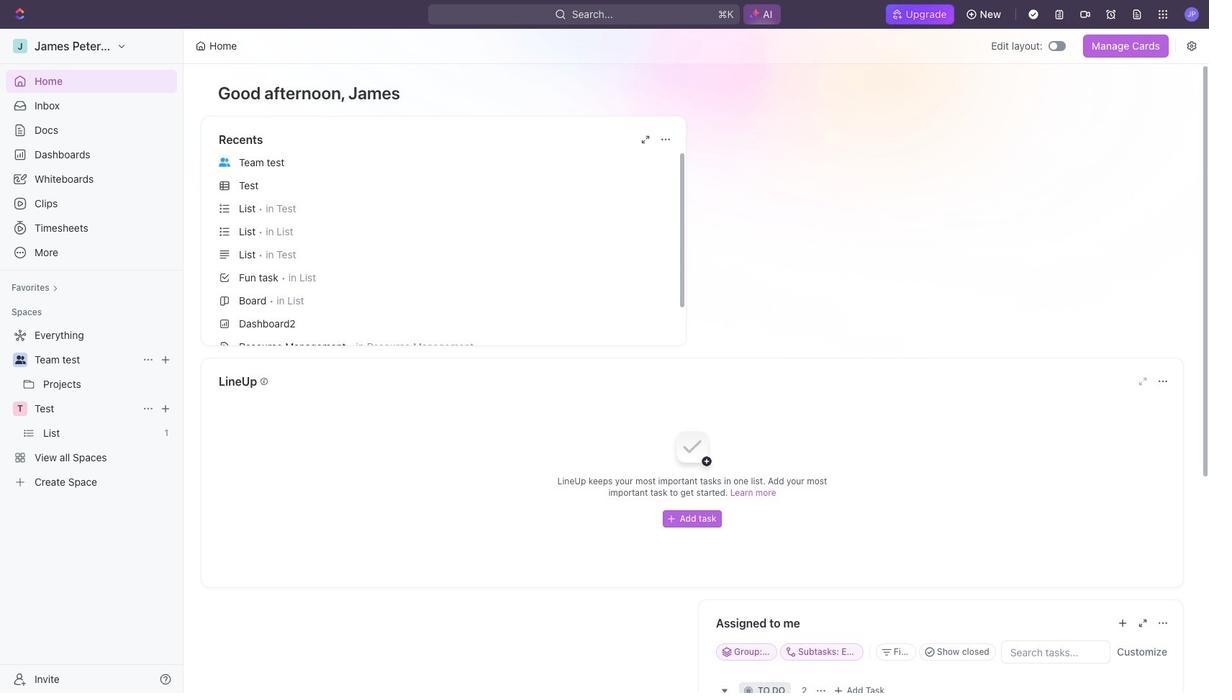 Task type: describe. For each thing, give the bounding box(es) containing it.
tree inside sidebar navigation
[[6, 324, 177, 494]]

test, , element
[[13, 402, 27, 416]]

user group image
[[15, 356, 26, 364]]



Task type: locate. For each thing, give the bounding box(es) containing it.
james peterson's workspace, , element
[[13, 39, 27, 53]]

sidebar navigation
[[0, 29, 187, 693]]

user group image
[[219, 158, 230, 167]]

Search tasks... text field
[[1002, 642, 1110, 663]]

tree
[[6, 324, 177, 494]]



Task type: vqa. For each thing, say whether or not it's contained in the screenshot.
the Test, , element
yes



